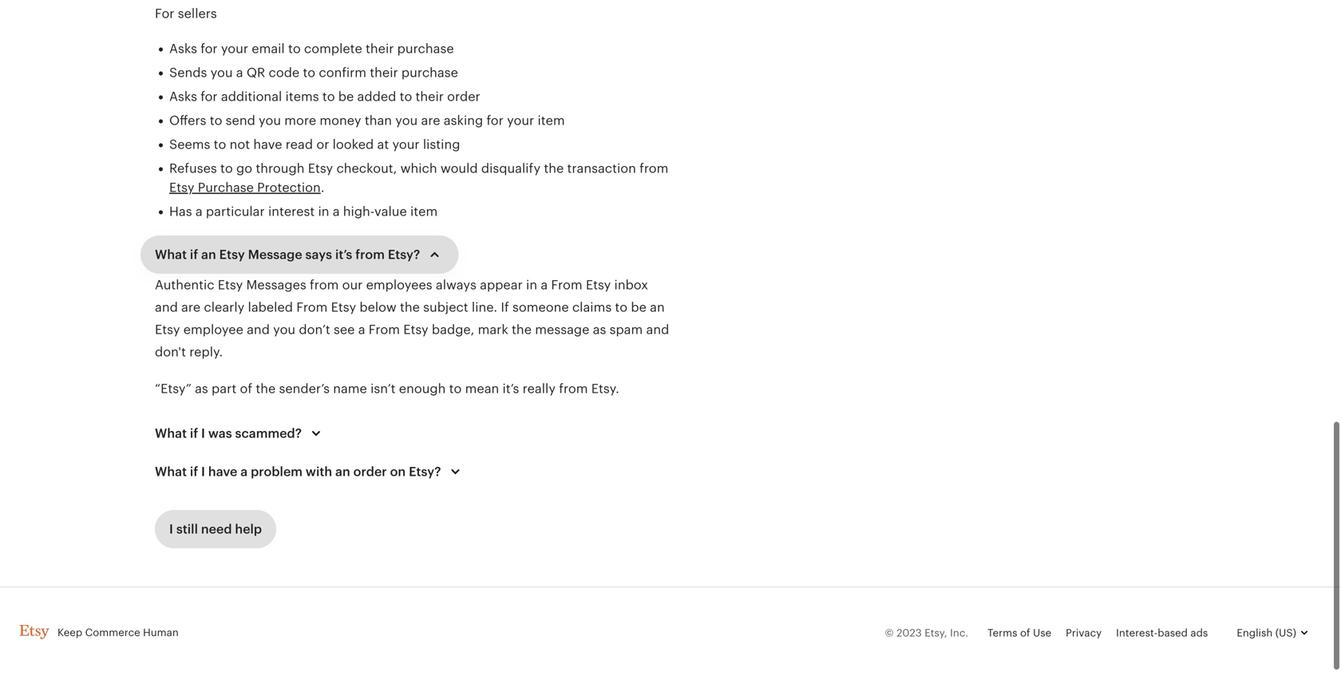 Task type: vqa. For each thing, say whether or not it's contained in the screenshot.
rightmost "From"
yes



Task type: describe. For each thing, give the bounding box(es) containing it.
checkout,
[[336, 161, 397, 176]]

scammed?
[[235, 426, 302, 441]]

etsy inside dropdown button
[[219, 247, 245, 262]]

added
[[357, 89, 396, 104]]

as inside authentic etsy messages from our employees always appear in a from etsy inbox and are clearly labeled from etsy below the subject line. if someone claims to be an etsy employee and you don't see a from etsy badge, mark the message as spam and don't reply.
[[593, 323, 606, 337]]

etsy up .
[[308, 161, 333, 176]]

0 horizontal spatial be
[[338, 89, 354, 104]]

what for what if i have a problem with an order on etsy?
[[155, 465, 187, 479]]

for for additional
[[201, 89, 218, 104]]

mean
[[465, 382, 499, 396]]

to up code
[[288, 42, 301, 56]]

send
[[226, 113, 255, 128]]

or
[[316, 137, 329, 152]]

terms
[[988, 627, 1017, 639]]

terms of use link
[[988, 627, 1051, 639]]

an inside dropdown button
[[201, 247, 216, 262]]

for
[[155, 6, 174, 21]]

sender's
[[279, 382, 330, 396]]

if for etsy
[[190, 247, 198, 262]]

to down asks for your email to complete their purchase
[[303, 65, 315, 80]]

claims
[[572, 300, 612, 315]]

than
[[365, 113, 392, 128]]

what for what if i was scammed?
[[155, 426, 187, 441]]

inc.
[[950, 627, 968, 639]]

an inside dropdown button
[[335, 465, 350, 479]]

listing
[[423, 137, 460, 152]]

etsy up see at the left top of page
[[331, 300, 356, 315]]

mark
[[478, 323, 508, 337]]

has
[[169, 204, 192, 219]]

line.
[[472, 300, 497, 315]]

etsy up claims
[[586, 278, 611, 292]]

clearly
[[204, 300, 245, 315]]

1 horizontal spatial of
[[1020, 627, 1030, 639]]

a up someone
[[541, 278, 548, 292]]

subject
[[423, 300, 468, 315]]

etsy? inside dropdown button
[[409, 465, 441, 479]]

to right added
[[400, 89, 412, 104]]

for for your
[[201, 42, 218, 56]]

what if an etsy message says it's from etsy?
[[155, 247, 420, 262]]

if for was
[[190, 426, 198, 441]]

you right send
[[259, 113, 281, 128]]

someone
[[512, 300, 569, 315]]

a left the 'qr'
[[236, 65, 243, 80]]

© 2023 etsy, inc.
[[885, 627, 968, 639]]

offers to send you more money than you are asking for your item
[[169, 113, 565, 128]]

0 horizontal spatial and
[[155, 300, 178, 315]]

etsy,
[[925, 627, 947, 639]]

have for read
[[253, 137, 282, 152]]

help
[[235, 522, 262, 536]]

asks for additional items to be added to their order
[[169, 89, 480, 104]]

1 vertical spatial item
[[410, 204, 438, 219]]

employees
[[366, 278, 432, 292]]

still
[[176, 522, 198, 536]]

1 horizontal spatial your
[[392, 137, 420, 152]]

order inside dropdown button
[[353, 465, 387, 479]]

etsy image
[[19, 625, 49, 639]]

2 horizontal spatial and
[[646, 323, 669, 337]]

really
[[523, 382, 556, 396]]

see
[[334, 323, 355, 337]]

(us)
[[1275, 627, 1296, 639]]

authentic
[[155, 278, 214, 292]]

©
[[885, 627, 894, 639]]

authentic etsy messages from our employees always appear in a from etsy inbox and are clearly labeled from etsy below the subject line. if someone claims to be an etsy employee and you don't see a from etsy badge, mark the message as spam and don't reply.
[[155, 278, 669, 359]]

etsy.
[[591, 382, 619, 396]]

what if an etsy message says it's from etsy? button
[[140, 235, 458, 274]]

interest-based ads
[[1116, 627, 1208, 639]]

from inside dropdown button
[[355, 247, 385, 262]]

2023
[[897, 627, 922, 639]]

seems
[[169, 137, 210, 152]]

looked
[[333, 137, 374, 152]]

enough
[[399, 382, 446, 396]]

a right see at the left top of page
[[358, 323, 365, 337]]

privacy
[[1066, 627, 1102, 639]]

etsy? inside dropdown button
[[388, 247, 420, 262]]

interest-
[[1116, 627, 1158, 639]]

for sellers
[[155, 6, 217, 21]]

what if i was scammed?
[[155, 426, 302, 441]]

.
[[321, 180, 324, 195]]

use
[[1033, 627, 1051, 639]]

i for was
[[201, 426, 205, 441]]

our
[[342, 278, 363, 292]]

appear
[[480, 278, 523, 292]]

it's inside dropdown button
[[335, 247, 352, 262]]

value
[[374, 204, 407, 219]]

reply.
[[189, 345, 223, 359]]

a inside dropdown button
[[240, 465, 248, 479]]

privacy link
[[1066, 627, 1102, 639]]

complete
[[304, 42, 362, 56]]

to inside refuses to go through etsy checkout, which would disqualify the transaction from etsy purchase protection .
[[220, 161, 233, 176]]

message
[[535, 323, 589, 337]]

below
[[360, 300, 397, 315]]

message
[[248, 247, 302, 262]]

if
[[501, 300, 509, 315]]

to inside authentic etsy messages from our employees always appear in a from etsy inbox and are clearly labeled from etsy below the subject line. if someone claims to be an etsy employee and you don't see a from etsy badge, mark the message as spam and don't reply.
[[615, 300, 628, 315]]

interest
[[268, 204, 315, 219]]

with
[[306, 465, 332, 479]]

keep commerce human
[[57, 626, 179, 638]]

protection
[[257, 180, 321, 195]]

etsy left badge,
[[403, 323, 428, 337]]

items
[[285, 89, 319, 104]]

what if i was scammed? button
[[140, 414, 340, 453]]

are inside authentic etsy messages from our employees always appear in a from etsy inbox and are clearly labeled from etsy below the subject line. if someone claims to be an etsy employee and you don't see a from etsy badge, mark the message as spam and don't reply.
[[181, 300, 200, 315]]

0 vertical spatial order
[[447, 89, 480, 104]]

terms of use
[[988, 627, 1051, 639]]

messages
[[246, 278, 306, 292]]

commerce
[[85, 626, 140, 638]]



Task type: locate. For each thing, give the bounding box(es) containing it.
refuses
[[169, 161, 217, 176]]

has a particular interest in a high-value item
[[169, 204, 438, 219]]

if down what if i was scammed?
[[190, 465, 198, 479]]

in
[[318, 204, 329, 219], [526, 278, 537, 292]]

of right part
[[240, 382, 252, 396]]

to left "go"
[[220, 161, 233, 176]]

i left 'was'
[[201, 426, 205, 441]]

the
[[544, 161, 564, 176], [400, 300, 420, 315], [512, 323, 532, 337], [256, 382, 276, 396]]

from left our
[[310, 278, 339, 292]]

0 horizontal spatial as
[[195, 382, 208, 396]]

etsy up clearly
[[218, 278, 243, 292]]

you right than
[[395, 113, 418, 128]]

your up disqualify
[[507, 113, 534, 128]]

1 vertical spatial from
[[296, 300, 328, 315]]

your
[[221, 42, 248, 56], [507, 113, 534, 128], [392, 137, 420, 152]]

2 horizontal spatial your
[[507, 113, 534, 128]]

an inside authentic etsy messages from our employees always appear in a from etsy inbox and are clearly labeled from etsy below the subject line. if someone claims to be an etsy employee and you don't see a from etsy badge, mark the message as spam and don't reply.
[[650, 300, 665, 315]]

inbox
[[614, 278, 648, 292]]

through
[[256, 161, 305, 176]]

problem
[[251, 465, 303, 479]]

the right disqualify
[[544, 161, 564, 176]]

etsy purchase protection link
[[169, 180, 321, 195]]

in down .
[[318, 204, 329, 219]]

1 horizontal spatial from
[[369, 323, 400, 337]]

0 horizontal spatial an
[[201, 247, 216, 262]]

particular
[[206, 204, 265, 219]]

0 vertical spatial have
[[253, 137, 282, 152]]

you inside authentic etsy messages from our employees always appear in a from etsy inbox and are clearly labeled from etsy below the subject line. if someone claims to be an etsy employee and you don't see a from etsy badge, mark the message as spam and don't reply.
[[273, 323, 295, 337]]

to right items
[[322, 89, 335, 104]]

0 vertical spatial their
[[366, 42, 394, 56]]

interest-based ads link
[[1116, 627, 1208, 639]]

for right the asking on the top left of the page
[[487, 113, 504, 128]]

asking
[[444, 113, 483, 128]]

of left use in the bottom right of the page
[[1020, 627, 1030, 639]]

item up disqualify
[[538, 113, 565, 128]]

it's right the says
[[335, 247, 352, 262]]

be down confirm
[[338, 89, 354, 104]]

1 if from the top
[[190, 247, 198, 262]]

purchase
[[397, 42, 454, 56], [401, 65, 458, 80]]

for
[[201, 42, 218, 56], [201, 89, 218, 104], [487, 113, 504, 128]]

1 vertical spatial be
[[631, 300, 647, 315]]

2 vertical spatial i
[[169, 522, 173, 536]]

what down "etsy"
[[155, 426, 187, 441]]

you
[[210, 65, 233, 80], [259, 113, 281, 128], [395, 113, 418, 128], [273, 323, 295, 337]]

their up confirm
[[366, 42, 394, 56]]

asks up the sends
[[169, 42, 197, 56]]

the down employees at top left
[[400, 300, 420, 315]]

2 vertical spatial if
[[190, 465, 198, 479]]

asks
[[169, 42, 197, 56], [169, 89, 197, 104]]

from up claims
[[551, 278, 582, 292]]

2 vertical spatial from
[[369, 323, 400, 337]]

what up authentic
[[155, 247, 187, 262]]

if inside what if an etsy message says it's from etsy? dropdown button
[[190, 247, 198, 262]]

ads
[[1191, 627, 1208, 639]]

1 horizontal spatial and
[[247, 323, 270, 337]]

an right claims
[[650, 300, 665, 315]]

badge,
[[432, 323, 474, 337]]

sends you a qr code to confirm their purchase
[[169, 65, 458, 80]]

the left the sender's
[[256, 382, 276, 396]]

1 vertical spatial of
[[1020, 627, 1030, 639]]

1 horizontal spatial it's
[[503, 382, 519, 396]]

2 horizontal spatial from
[[551, 278, 582, 292]]

sellers
[[178, 6, 217, 21]]

i still need help link
[[155, 510, 276, 548]]

1 horizontal spatial in
[[526, 278, 537, 292]]

employee
[[183, 323, 243, 337]]

be
[[338, 89, 354, 104], [631, 300, 647, 315]]

from inside refuses to go through etsy checkout, which would disqualify the transaction from etsy purchase protection .
[[640, 161, 668, 176]]

for up the sends
[[201, 42, 218, 56]]

if for have
[[190, 465, 198, 479]]

which
[[400, 161, 437, 176]]

2 vertical spatial what
[[155, 465, 187, 479]]

says
[[305, 247, 332, 262]]

i
[[201, 426, 205, 441], [201, 465, 205, 479], [169, 522, 173, 536]]

not
[[230, 137, 250, 152]]

1 vertical spatial it's
[[503, 382, 519, 396]]

for down the sends
[[201, 89, 218, 104]]

spam
[[610, 323, 643, 337]]

an
[[201, 247, 216, 262], [650, 300, 665, 315], [335, 465, 350, 479]]

order up the asking on the top left of the page
[[447, 89, 480, 104]]

2 vertical spatial for
[[487, 113, 504, 128]]

their
[[366, 42, 394, 56], [370, 65, 398, 80], [416, 89, 444, 104]]

i left still
[[169, 522, 173, 536]]

a right has
[[195, 204, 202, 219]]

their up the asking on the top left of the page
[[416, 89, 444, 104]]

1 horizontal spatial are
[[421, 113, 440, 128]]

1 vertical spatial their
[[370, 65, 398, 80]]

seems to not have read or looked at your listing
[[169, 137, 460, 152]]

2 horizontal spatial an
[[650, 300, 665, 315]]

what for what if an etsy message says it's from etsy?
[[155, 247, 187, 262]]

what inside dropdown button
[[155, 465, 187, 479]]

the right mark
[[512, 323, 532, 337]]

be down inbox
[[631, 300, 647, 315]]

if up authentic
[[190, 247, 198, 262]]

confirm
[[319, 65, 366, 80]]

0 vertical spatial as
[[593, 323, 606, 337]]

1 vertical spatial asks
[[169, 89, 197, 104]]

1 horizontal spatial have
[[253, 137, 282, 152]]

0 vertical spatial what
[[155, 247, 187, 262]]

have for a
[[208, 465, 237, 479]]

1 vertical spatial i
[[201, 465, 205, 479]]

© 2023 etsy, inc. link
[[885, 627, 968, 639]]

order
[[447, 89, 480, 104], [353, 465, 387, 479]]

1 vertical spatial in
[[526, 278, 537, 292]]

based
[[1158, 627, 1188, 639]]

2 if from the top
[[190, 426, 198, 441]]

1 horizontal spatial an
[[335, 465, 350, 479]]

their up added
[[370, 65, 398, 80]]

it's left really
[[503, 382, 519, 396]]

money
[[320, 113, 361, 128]]

1 vertical spatial what
[[155, 426, 187, 441]]

code
[[269, 65, 300, 80]]

order left on
[[353, 465, 387, 479]]

2 vertical spatial their
[[416, 89, 444, 104]]

keep
[[57, 626, 82, 638]]

etsy? right on
[[409, 465, 441, 479]]

2 what from the top
[[155, 426, 187, 441]]

an right with
[[335, 465, 350, 479]]

if
[[190, 247, 198, 262], [190, 426, 198, 441], [190, 465, 198, 479]]

to left send
[[210, 113, 222, 128]]

read
[[286, 137, 313, 152]]

i still need help
[[169, 522, 262, 536]]

from inside authentic etsy messages from our employees always appear in a from etsy inbox and are clearly labeled from etsy below the subject line. if someone claims to be an etsy employee and you don't see a from etsy badge, mark the message as spam and don't reply.
[[310, 278, 339, 292]]

need
[[201, 522, 232, 536]]

1 vertical spatial etsy?
[[409, 465, 441, 479]]

from down below
[[369, 323, 400, 337]]

as left part
[[195, 382, 208, 396]]

from up our
[[355, 247, 385, 262]]

if inside what if i was scammed? dropdown button
[[190, 426, 198, 441]]

in up someone
[[526, 278, 537, 292]]

to up spam
[[615, 300, 628, 315]]

0 horizontal spatial have
[[208, 465, 237, 479]]

1 vertical spatial for
[[201, 89, 218, 104]]

1 horizontal spatial item
[[538, 113, 565, 128]]

the inside refuses to go through etsy checkout, which would disqualify the transaction from etsy purchase protection .
[[544, 161, 564, 176]]

and down authentic
[[155, 300, 178, 315]]

i for have
[[201, 465, 205, 479]]

what up still
[[155, 465, 187, 479]]

what if i have a problem with an order on etsy?
[[155, 465, 441, 479]]

from right "transaction"
[[640, 161, 668, 176]]

2 vertical spatial an
[[335, 465, 350, 479]]

0 vertical spatial are
[[421, 113, 440, 128]]

0 vertical spatial for
[[201, 42, 218, 56]]

your right at
[[392, 137, 420, 152]]

0 vertical spatial of
[[240, 382, 252, 396]]

human
[[143, 626, 179, 638]]

and
[[155, 300, 178, 315], [247, 323, 270, 337], [646, 323, 669, 337]]

name
[[333, 382, 367, 396]]

1 asks from the top
[[169, 42, 197, 56]]

asks up "offers"
[[169, 89, 197, 104]]

0 horizontal spatial your
[[221, 42, 248, 56]]

what if i have a problem with an order on etsy? button
[[140, 453, 479, 491]]

offers
[[169, 113, 206, 128]]

1 vertical spatial an
[[650, 300, 665, 315]]

are up listing
[[421, 113, 440, 128]]

2 vertical spatial your
[[392, 137, 420, 152]]

refuses to go through etsy checkout, which would disqualify the transaction from etsy purchase protection .
[[169, 161, 668, 195]]

1 vertical spatial order
[[353, 465, 387, 479]]

purchase
[[198, 180, 254, 195]]

english (us) button
[[1222, 614, 1322, 652]]

you right the sends
[[210, 65, 233, 80]]

0 vertical spatial asks
[[169, 42, 197, 56]]

be inside authentic etsy messages from our employees always appear in a from etsy inbox and are clearly labeled from etsy below the subject line. if someone claims to be an etsy employee and you don't see a from etsy badge, mark the message as spam and don't reply.
[[631, 300, 647, 315]]

1 horizontal spatial be
[[631, 300, 647, 315]]

disqualify
[[481, 161, 541, 176]]

your up the 'qr'
[[221, 42, 248, 56]]

are
[[421, 113, 440, 128], [181, 300, 200, 315]]

etsy up don't
[[155, 323, 180, 337]]

if left 'was'
[[190, 426, 198, 441]]

are down authentic
[[181, 300, 200, 315]]

etsy down refuses
[[169, 180, 194, 195]]

asks for your email to complete their purchase
[[169, 42, 454, 56]]

i inside dropdown button
[[201, 465, 205, 479]]

3 what from the top
[[155, 465, 187, 479]]

i inside dropdown button
[[201, 426, 205, 441]]

at
[[377, 137, 389, 152]]

as down claims
[[593, 323, 606, 337]]

0 horizontal spatial item
[[410, 204, 438, 219]]

etsy? up employees at top left
[[388, 247, 420, 262]]

0 vertical spatial etsy?
[[388, 247, 420, 262]]

don't
[[155, 345, 186, 359]]

have up through
[[253, 137, 282, 152]]

0 vertical spatial in
[[318, 204, 329, 219]]

labeled
[[248, 300, 293, 315]]

to left not
[[214, 137, 226, 152]]

a left the high- in the top left of the page
[[333, 204, 340, 219]]

0 horizontal spatial of
[[240, 382, 252, 396]]

to left mean
[[449, 382, 462, 396]]

0 horizontal spatial it's
[[335, 247, 352, 262]]

from left etsy.
[[559, 382, 588, 396]]

1 vertical spatial purchase
[[401, 65, 458, 80]]

1 vertical spatial are
[[181, 300, 200, 315]]

and right spam
[[646, 323, 669, 337]]

0 vertical spatial an
[[201, 247, 216, 262]]

asks for asks for your email to complete their purchase
[[169, 42, 197, 56]]

0 horizontal spatial in
[[318, 204, 329, 219]]

0 vertical spatial i
[[201, 426, 205, 441]]

in inside authentic etsy messages from our employees always appear in a from etsy inbox and are clearly labeled from etsy below the subject line. if someone claims to be an etsy employee and you don't see a from etsy badge, mark the message as spam and don't reply.
[[526, 278, 537, 292]]

0 vertical spatial item
[[538, 113, 565, 128]]

what
[[155, 247, 187, 262], [155, 426, 187, 441], [155, 465, 187, 479]]

1 what from the top
[[155, 247, 187, 262]]

0 vertical spatial if
[[190, 247, 198, 262]]

of
[[240, 382, 252, 396], [1020, 627, 1030, 639]]

if inside what if i have a problem with an order on etsy? dropdown button
[[190, 465, 198, 479]]

to
[[288, 42, 301, 56], [303, 65, 315, 80], [322, 89, 335, 104], [400, 89, 412, 104], [210, 113, 222, 128], [214, 137, 226, 152], [220, 161, 233, 176], [615, 300, 628, 315], [449, 382, 462, 396]]

0 vertical spatial your
[[221, 42, 248, 56]]

english
[[1237, 627, 1273, 639]]

1 vertical spatial have
[[208, 465, 237, 479]]

asks for asks for additional items to be added to their order
[[169, 89, 197, 104]]

2 asks from the top
[[169, 89, 197, 104]]

0 horizontal spatial from
[[296, 300, 328, 315]]

0 horizontal spatial order
[[353, 465, 387, 479]]

and down the labeled
[[247, 323, 270, 337]]

have inside dropdown button
[[208, 465, 237, 479]]

0 vertical spatial purchase
[[397, 42, 454, 56]]

a left problem
[[240, 465, 248, 479]]

item right value
[[410, 204, 438, 219]]

1 horizontal spatial as
[[593, 323, 606, 337]]

3 if from the top
[[190, 465, 198, 479]]

1 horizontal spatial order
[[447, 89, 480, 104]]

0 horizontal spatial are
[[181, 300, 200, 315]]

an up authentic
[[201, 247, 216, 262]]

have down 'was'
[[208, 465, 237, 479]]

1 vertical spatial as
[[195, 382, 208, 396]]

0 vertical spatial be
[[338, 89, 354, 104]]

from up "don't"
[[296, 300, 328, 315]]

0 vertical spatial it's
[[335, 247, 352, 262]]

1 vertical spatial your
[[507, 113, 534, 128]]

1 vertical spatial if
[[190, 426, 198, 441]]

additional
[[221, 89, 282, 104]]

0 vertical spatial from
[[551, 278, 582, 292]]

qr
[[247, 65, 265, 80]]

more
[[284, 113, 316, 128]]

i down what if i was scammed?
[[201, 465, 205, 479]]

etsy left "message"
[[219, 247, 245, 262]]

on
[[390, 465, 406, 479]]

you down the labeled
[[273, 323, 295, 337]]



